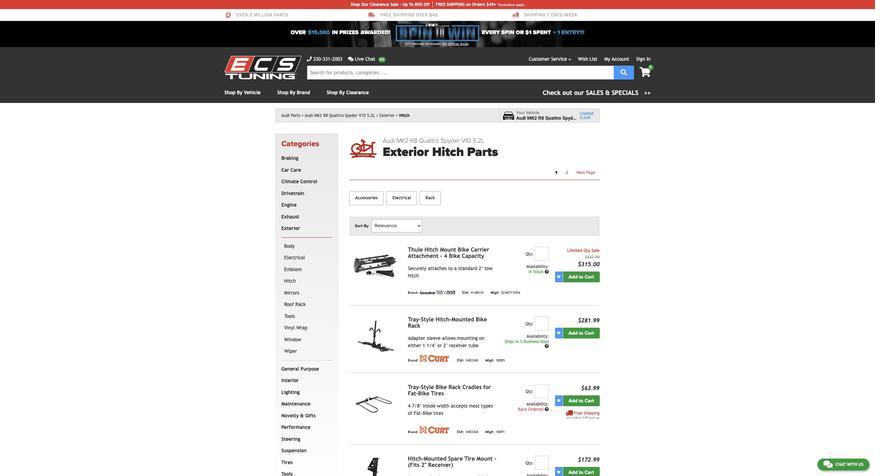 Task type: describe. For each thing, give the bounding box(es) containing it.
steering link
[[280, 434, 331, 446]]

maintenance link
[[280, 399, 331, 411]]

rack inside rack link
[[426, 196, 435, 201]]

see official rules link
[[443, 42, 469, 47]]

audi mk2 r8 quattro spyder v10 5.2l
[[305, 113, 375, 118]]

7/8"
[[412, 404, 422, 409]]

prizes
[[340, 29, 359, 36]]

exterior inside category navigation element
[[282, 226, 300, 232]]

4148510
[[471, 291, 484, 295]]

your
[[517, 110, 525, 115]]

rack link
[[420, 191, 441, 205]]

every spin or $1 spent = 1 entry!!!
[[482, 29, 585, 36]]

5.2l inside your vehicle audi mk2 r8 quattro spyder v10 5.2l
[[589, 115, 598, 121]]

331-
[[323, 56, 332, 62]]

spyder inside your vehicle audi mk2 r8 quattro spyder v10 5.2l
[[563, 115, 578, 121]]

1 horizontal spatial chat
[[836, 463, 847, 468]]

up
[[403, 2, 408, 7]]

.
[[469, 43, 470, 46]]

es#3483360 - 18085 - tray-style hitch-mounted bike rack - adapter sleeve allows mounting on either 1 1/4" or 2" receiver tube - curt trailers - audi volkswagen mini image
[[350, 317, 403, 357]]

tire
[[465, 456, 475, 463]]

live chat link
[[348, 56, 386, 63]]

0 horizontal spatial vehicle
[[244, 90, 261, 95]]

audi mk2 r8 quattro spyder v10 5.2l link
[[305, 113, 379, 118]]

customer
[[529, 56, 550, 62]]

mirrors
[[284, 290, 300, 296]]

5
[[521, 340, 523, 345]]

days
[[541, 340, 549, 345]]

by for vehicle
[[237, 90, 243, 95]]

& for sales
[[606, 89, 610, 96]]

availability: for limited qty sale
[[527, 265, 549, 269]]

add to cart button for $281.99
[[563, 328, 600, 339]]

free shipping over $49 link
[[369, 12, 439, 18]]

back
[[519, 408, 527, 412]]

0 horizontal spatial exterior link
[[280, 223, 331, 235]]

1 horizontal spatial or
[[516, 29, 524, 36]]

*exclusions
[[498, 3, 515, 6]]

0 vertical spatial $49
[[430, 13, 439, 18]]

availability: for $63.99
[[527, 402, 549, 407]]

r8 inside your vehicle audi mk2 r8 quattro spyder v10 5.2l
[[539, 115, 544, 121]]

0 vertical spatial exterior
[[380, 113, 395, 118]]

limited qty sale $447.99 $315.00
[[568, 248, 600, 268]]

phone image
[[307, 57, 312, 62]]

general purpose
[[282, 367, 319, 372]]

style for hitch-
[[421, 317, 434, 323]]

0 horizontal spatial 2
[[250, 13, 253, 18]]

climate control link
[[280, 176, 331, 188]]

- inside hitch-mounted spare tire mount - (fits 2" receiver)
[[495, 456, 497, 463]]

off
[[424, 2, 430, 7]]

1 link
[[552, 168, 562, 177]]

0 link
[[635, 65, 654, 78]]

question circle image for $63.99
[[545, 408, 549, 412]]

sort by
[[355, 224, 369, 229]]

audi for audi mk2 r8 quattro spyder v10 5.2l exterior hitch parts
[[383, 137, 395, 145]]

for
[[484, 384, 491, 391]]

1 horizontal spatial electrical
[[393, 196, 411, 201]]

chat with us link
[[818, 459, 870, 471]]

2 brand: from the top
[[408, 359, 419, 363]]

entry!!!
[[562, 29, 585, 36]]

thule hitch mount bike carrier attachment - 4 bike capacity link
[[408, 247, 490, 260]]

audi inside your vehicle audi mk2 r8 quattro spyder v10 5.2l
[[517, 115, 526, 121]]

3483360
[[466, 359, 479, 363]]

service
[[552, 56, 567, 62]]

2 add to wish list image from the top
[[557, 332, 561, 335]]

add for $63.99
[[569, 398, 578, 404]]

attaches
[[428, 266, 447, 272]]

1 horizontal spatial exterior link
[[380, 113, 398, 118]]

ecs tuning 'spin to win' contest logo image
[[396, 24, 480, 41]]

1 for on
[[423, 343, 426, 349]]

quattro for audi mk2 r8 quattro spyder v10 5.2l
[[329, 113, 344, 118]]

up
[[596, 416, 600, 420]]

free shipping over $49
[[381, 13, 439, 18]]

wish
[[578, 56, 589, 62]]

tow
[[485, 266, 493, 272]]

standard
[[459, 266, 478, 272]]

es#: for tires
[[457, 431, 465, 435]]

shipping inside free shipping on orders $49 and up
[[584, 411, 600, 416]]

to inside securely attaches to a standard 2" tow hitch
[[449, 266, 453, 272]]

chat with us
[[836, 463, 864, 468]]

to for $172.99
[[579, 470, 584, 476]]

gifts
[[305, 414, 316, 419]]

0 horizontal spatial electrical link
[[283, 253, 331, 264]]

2" inside hitch-mounted spare tire mount - (fits 2" receiver)
[[422, 462, 427, 469]]

$447.99
[[585, 255, 600, 260]]

qty: for tray-style bike rack cradles for fat-bike tires
[[526, 390, 534, 395]]

0 vertical spatial electrical link
[[387, 191, 417, 205]]

$281.99
[[578, 318, 600, 324]]

exterior inside audi mk2 r8 quattro spyder v10 5.2l exterior hitch parts
[[383, 145, 429, 160]]

customer service
[[529, 56, 567, 62]]

shopping cart image
[[640, 67, 651, 77]]

brand
[[297, 90, 310, 95]]

ecs tuning image
[[225, 56, 302, 79]]

to for $281.99
[[579, 331, 584, 337]]

or inside adapter sleeve allows mounting on either 1 1/4" or 2" receiver tube
[[438, 343, 442, 349]]

sign in
[[637, 56, 651, 62]]

shop for shop by brand
[[278, 90, 289, 95]]

securely
[[408, 266, 427, 272]]

rack inside tray-style bike rack cradles for fat-bike tires
[[449, 384, 461, 391]]

accepts
[[451, 404, 468, 409]]

$63.99
[[582, 386, 600, 392]]

quattro for audi mk2 r8 quattro spyder v10 5.2l exterior hitch parts
[[419, 137, 439, 145]]

comments image for chat
[[824, 461, 833, 469]]

tires link
[[280, 458, 331, 469]]

over 2 million parts link
[[225, 12, 289, 18]]

0 horizontal spatial on
[[466, 2, 471, 7]]

0 horizontal spatial parts
[[291, 113, 301, 118]]

roof rack
[[284, 302, 306, 308]]

1 vertical spatial es#:
[[457, 359, 465, 363]]

es#3483364 - 18091 - tray-style bike rack cradles for fat-bike tires - 4 7/8" inside width accepts most types of fat-bike tires - curt trailers - audi volkswagen mini image
[[350, 385, 403, 425]]

add to wish list image for $172.99
[[557, 471, 561, 475]]

bike up a
[[449, 253, 461, 260]]

vehicle inside your vehicle audi mk2 r8 quattro spyder v10 5.2l
[[526, 110, 540, 115]]

allows
[[442, 336, 456, 341]]

$1
[[526, 29, 532, 36]]

$172.99
[[578, 457, 600, 464]]

shipping
[[393, 13, 415, 18]]

qty: for tray-style hitch-mounted bike rack
[[526, 322, 534, 327]]

shop by clearance
[[327, 90, 369, 95]]

genuine volkswagen audi - corporate logo image
[[420, 291, 456, 295]]

qty
[[584, 248, 591, 253]]

tires
[[434, 411, 444, 417]]

es#3483650 - 31006 - hitch-mounted spare tire mount - (fits 2" receiver) - mount a wheel or spare on your hitch - curt trailers - audi volkswagen mini image
[[350, 457, 403, 477]]

emblem
[[284, 267, 302, 273]]

free for shipping
[[575, 411, 583, 416]]

necessary.
[[426, 43, 442, 46]]

4 7/8" inside width accepts most types of fat-bike tires
[[408, 404, 493, 417]]

shipping 7 days/week link
[[513, 12, 578, 18]]

1 add to cart button from the top
[[563, 272, 600, 283]]

qty: for thule hitch mount bike carrier attachment - 4 bike capacity
[[526, 252, 534, 257]]

audi for audi parts
[[282, 113, 290, 118]]

customer service button
[[529, 56, 571, 63]]

mfg#: for tray-style bike rack cradles for fat-bike tires
[[486, 431, 495, 435]]

over for over 2 million parts
[[237, 13, 248, 18]]

mfg#: for thule hitch mount bike carrier attachment - 4 bike capacity
[[491, 291, 500, 295]]

3483364
[[466, 431, 479, 435]]

climate control
[[282, 179, 317, 185]]

1 horizontal spatial in
[[516, 340, 519, 345]]

mk2 inside your vehicle audi mk2 r8 quattro spyder v10 5.2l
[[528, 115, 538, 121]]

tires inside category navigation element
[[282, 460, 293, 466]]

body link
[[283, 241, 331, 253]]

1 cart from the top
[[585, 274, 595, 280]]

330-331-2003 link
[[307, 56, 343, 63]]

4 qty: from the top
[[526, 461, 534, 466]]

wiper link
[[283, 346, 331, 358]]

spin
[[502, 29, 515, 36]]

mounted inside hitch-mounted spare tire mount - (fits 2" receiver)
[[424, 456, 447, 463]]

mount inside hitch-mounted spare tire mount - (fits 2" receiver)
[[477, 456, 493, 463]]

v10 inside your vehicle audi mk2 r8 quattro spyder v10 5.2l
[[579, 115, 588, 121]]

0 vertical spatial in
[[647, 56, 651, 62]]

types
[[482, 404, 493, 409]]

change clear
[[580, 112, 594, 120]]

steering
[[282, 437, 301, 443]]

es#4148510 - 3cn071105a - thule hitch mount bike carrier attachment - 4 bike capacity - securely attaches to a standard 2" tow hitch - genuine volkswagen audi - audi volkswagen image
[[350, 247, 403, 287]]

0 vertical spatial in
[[332, 29, 338, 36]]

fat- inside 4 7/8" inside width accepts most types of fat-bike tires
[[414, 411, 423, 417]]

0 vertical spatial chat
[[366, 56, 376, 62]]

0 vertical spatial shipping
[[525, 13, 546, 18]]

rack inside roof rack link
[[296, 302, 306, 308]]

shop for shop by clearance
[[327, 90, 338, 95]]

fat- inside tray-style bike rack cradles for fat-bike tires
[[408, 391, 419, 397]]

question circle image for limited qty sale
[[545, 270, 549, 274]]

roof
[[284, 302, 294, 308]]

0
[[650, 65, 652, 69]]

to
[[409, 2, 414, 7]]

mounted inside 'tray-style hitch-mounted bike rack'
[[452, 317, 475, 323]]

receiver)
[[429, 462, 454, 469]]

paginated product list navigation navigation
[[383, 168, 600, 177]]

control
[[301, 179, 317, 185]]

hitch inside audi mk2 r8 quattro spyder v10 5.2l exterior hitch parts
[[433, 145, 464, 160]]

bike inside 'tray-style hitch-mounted bike rack'
[[476, 317, 487, 323]]

add to cart button for $172.99
[[563, 468, 600, 477]]

es#: for bike
[[463, 291, 470, 295]]

style for bike
[[421, 384, 434, 391]]

next page link
[[573, 168, 600, 177]]



Task type: vqa. For each thing, say whether or not it's contained in the screenshot.
MK2 within Your Vehicle Audi MK2 R8 Quattro Spyder V10 5.2L
yes



Task type: locate. For each thing, give the bounding box(es) containing it.
1 vertical spatial mfg#:
[[486, 359, 495, 363]]

2 vertical spatial brand:
[[408, 431, 419, 435]]

braking
[[282, 156, 299, 161]]

hitch-mounted spare tire mount - (fits 2" receiver) link
[[408, 456, 497, 469]]

3 add to cart from the top
[[569, 398, 595, 404]]

0 vertical spatial &
[[606, 89, 610, 96]]

2 vertical spatial exterior
[[282, 226, 300, 232]]

2" inside adapter sleeve allows mounting on either 1 1/4" or 2" receiver tube
[[444, 343, 448, 349]]

to left a
[[449, 266, 453, 272]]

$49 inside free shipping on orders $49 and up
[[583, 416, 588, 420]]

add to cart down $172.99
[[569, 470, 595, 476]]

in left 5 at the bottom of page
[[516, 340, 519, 345]]

or right "1/4""
[[438, 343, 442, 349]]

0 vertical spatial electrical
[[393, 196, 411, 201]]

sales & specials link
[[543, 88, 651, 98]]

0 vertical spatial hitch-
[[436, 317, 452, 323]]

cart for $172.99
[[585, 470, 595, 476]]

1 vertical spatial hitch-
[[408, 456, 424, 463]]

braking link
[[280, 153, 331, 165]]

v10 for audi mk2 r8 quattro spyder v10 5.2l
[[359, 113, 366, 118]]

0 vertical spatial curt trailers - corporate logo image
[[420, 355, 450, 362]]

add to cart button for $63.99
[[563, 396, 600, 407]]

add to cart up free shipping on orders $49 and up
[[569, 398, 595, 404]]

electrical link
[[387, 191, 417, 205], [283, 253, 331, 264]]

window
[[284, 337, 302, 343]]

2 cart from the top
[[585, 331, 595, 337]]

0 vertical spatial vehicle
[[244, 90, 261, 95]]

1 vertical spatial -
[[441, 253, 443, 260]]

es#: left 3483364
[[457, 431, 465, 435]]

tray- inside tray-style bike rack cradles for fat-bike tires
[[408, 384, 421, 391]]

1 horizontal spatial v10
[[462, 137, 471, 145]]

1 horizontal spatial spyder
[[441, 137, 460, 145]]

7
[[548, 13, 550, 18]]

4 inside thule hitch mount bike carrier attachment - 4 bike capacity
[[444, 253, 448, 260]]

comments image for live
[[348, 57, 354, 62]]

Search text field
[[307, 66, 614, 80]]

0 horizontal spatial clearance
[[347, 90, 369, 95]]

1 add to cart from the top
[[569, 274, 595, 280]]

0 horizontal spatial -
[[400, 2, 402, 7]]

1 horizontal spatial vehicle
[[526, 110, 540, 115]]

comments image left live
[[348, 57, 354, 62]]

tray-style hitch-mounted bike rack link
[[408, 317, 487, 330]]

question circle image for $281.99
[[545, 345, 549, 349]]

1 vertical spatial electrical link
[[283, 253, 331, 264]]

cart down "$315.00"
[[585, 274, 595, 280]]

1 vertical spatial add to wish list image
[[557, 471, 561, 475]]

1 vertical spatial mounted
[[424, 456, 447, 463]]

question circle image
[[545, 270, 549, 274], [545, 345, 549, 349], [545, 408, 549, 412]]

electrical link up emblem
[[283, 253, 331, 264]]

by for clearance
[[340, 90, 345, 95]]

mirrors link
[[283, 288, 331, 299]]

1 brand: from the top
[[408, 291, 419, 295]]

comments image inside live chat link
[[348, 57, 354, 62]]

3 cart from the top
[[585, 398, 595, 404]]

mk2 for audi mk2 r8 quattro spyder v10 5.2l
[[315, 113, 322, 118]]

tires down the suspension at left
[[282, 460, 293, 466]]

1 qty: from the top
[[526, 252, 534, 257]]

$49 left and at the right bottom of the page
[[583, 416, 588, 420]]

mfg#: 3cn071105a
[[491, 291, 521, 295]]

parts down shop by brand link
[[291, 113, 301, 118]]

to for $63.99
[[579, 398, 584, 404]]

0 horizontal spatial $49
[[430, 13, 439, 18]]

cart for $281.99
[[585, 331, 595, 337]]

2 vertical spatial question circle image
[[545, 408, 549, 412]]

mk2 inside audi mk2 r8 quattro spyder v10 5.2l exterior hitch parts
[[397, 137, 409, 145]]

0 vertical spatial style
[[421, 317, 434, 323]]

in stock
[[529, 270, 545, 275]]

engine link
[[280, 200, 331, 211]]

2 style from the top
[[421, 384, 434, 391]]

ping
[[456, 2, 465, 7]]

thule
[[408, 247, 423, 253]]

on inside free shipping on orders $49 and up
[[567, 416, 571, 420]]

capacity
[[462, 253, 485, 260]]

style up inside
[[421, 384, 434, 391]]

tires inside tray-style bike rack cradles for fat-bike tires
[[431, 391, 444, 397]]

2 question circle image from the top
[[545, 345, 549, 349]]

3 question circle image from the top
[[545, 408, 549, 412]]

0 vertical spatial -
[[400, 2, 402, 7]]

& inside category navigation element
[[301, 414, 304, 419]]

18091
[[496, 431, 505, 435]]

million
[[254, 13, 273, 18]]

1 vertical spatial in
[[529, 270, 533, 275]]

& left the gifts
[[301, 414, 304, 419]]

shipping left 7
[[525, 13, 546, 18]]

over left $15,000
[[291, 29, 306, 36]]

v10 inside audi mk2 r8 quattro spyder v10 5.2l exterior hitch parts
[[462, 137, 471, 145]]

tray- up 7/8"
[[408, 384, 421, 391]]

shop for shop by vehicle
[[225, 90, 236, 95]]

category navigation element
[[276, 134, 338, 477]]

orders
[[472, 2, 486, 7]]

1 horizontal spatial quattro
[[419, 137, 439, 145]]

sale up $447.99
[[592, 248, 600, 253]]

2 add from the top
[[569, 331, 578, 337]]

0 vertical spatial mount
[[440, 247, 457, 253]]

fat- down 7/8"
[[414, 411, 423, 417]]

4 add to cart from the top
[[569, 470, 595, 476]]

1 right =
[[558, 29, 561, 36]]

ships
[[505, 340, 515, 345]]

2 qty: from the top
[[526, 322, 534, 327]]

clearance for by
[[347, 90, 369, 95]]

- right tire
[[495, 456, 497, 463]]

list
[[590, 56, 598, 62]]

0 vertical spatial mounted
[[452, 317, 475, 323]]

shop for shop our clearance sale - up to 80% off
[[351, 2, 360, 7]]

by for brand
[[290, 90, 296, 95]]

1 curt trailers - corporate logo image from the top
[[420, 355, 450, 362]]

curt trailers - corporate logo image down "1/4""
[[420, 355, 450, 362]]

our
[[362, 2, 369, 7]]

3 qty: from the top
[[526, 390, 534, 395]]

on
[[466, 2, 471, 7], [480, 336, 485, 341], [567, 416, 571, 420]]

330-331-2003
[[313, 56, 343, 62]]

1 vertical spatial brand:
[[408, 359, 419, 363]]

audi for audi mk2 r8 quattro spyder v10 5.2l
[[305, 113, 313, 118]]

r8 inside audi mk2 r8 quattro spyder v10 5.2l exterior hitch parts
[[411, 137, 418, 145]]

3 availability: from the top
[[527, 402, 549, 407]]

cart down $172.99
[[585, 470, 595, 476]]

hitch
[[400, 113, 410, 118], [433, 145, 464, 160], [425, 247, 439, 253], [284, 279, 296, 284]]

0 vertical spatial or
[[516, 29, 524, 36]]

1 tray- from the top
[[408, 317, 421, 323]]

2 vertical spatial on
[[567, 416, 571, 420]]

0 vertical spatial availability:
[[527, 265, 549, 269]]

clearance right our
[[370, 2, 390, 7]]

hitch- inside 'tray-style hitch-mounted bike rack'
[[436, 317, 452, 323]]

mount up a
[[440, 247, 457, 253]]

None number field
[[535, 247, 549, 261], [535, 317, 549, 331], [535, 385, 549, 399], [535, 457, 549, 471], [535, 247, 549, 261], [535, 317, 549, 331], [535, 385, 549, 399], [535, 457, 549, 471]]

hitch- inside hitch-mounted spare tire mount - (fits 2" receiver)
[[408, 456, 424, 463]]

1 for spent
[[558, 29, 561, 36]]

mfg#: left 3cn071105a
[[491, 291, 500, 295]]

2 left million
[[250, 13, 253, 18]]

sign in link
[[637, 56, 651, 62]]

1 vertical spatial chat
[[836, 463, 847, 468]]

1 question circle image from the top
[[545, 270, 549, 274]]

1 vertical spatial sale
[[592, 248, 600, 253]]

2 vertical spatial mfg#:
[[486, 431, 495, 435]]

inside
[[423, 404, 436, 409]]

spyder for audi mk2 r8 quattro spyder v10 5.2l exterior hitch parts
[[441, 137, 460, 145]]

4 up of
[[408, 404, 411, 409]]

chat right live
[[366, 56, 376, 62]]

3 add from the top
[[569, 398, 578, 404]]

r8 for audi mk2 r8 quattro spyder v10 5.2l exterior hitch parts
[[411, 137, 418, 145]]

wrap
[[297, 326, 308, 331]]

sales
[[587, 89, 604, 96]]

0 horizontal spatial sale
[[391, 2, 399, 7]]

exhaust link
[[280, 211, 331, 223]]

2 tray- from the top
[[408, 384, 421, 391]]

carrier
[[471, 247, 490, 253]]

electrical inside exterior subcategories element
[[284, 255, 305, 261]]

1 vertical spatial availability:
[[527, 335, 549, 339]]

es#: left 3483360
[[457, 359, 465, 363]]

add to cart button down "$315.00"
[[563, 272, 600, 283]]

1 horizontal spatial mk2
[[397, 137, 409, 145]]

comments image left 'chat with us'
[[824, 461, 833, 469]]

clear
[[580, 116, 591, 120]]

1 horizontal spatial 5.2l
[[473, 137, 485, 145]]

1 add to wish list image from the top
[[557, 400, 561, 403]]

0 vertical spatial 2
[[250, 13, 253, 18]]

1 vertical spatial &
[[301, 414, 304, 419]]

curt trailers - corporate logo image for hitch-
[[420, 355, 450, 362]]

1 horizontal spatial clearance
[[370, 2, 390, 7]]

car care link
[[280, 165, 331, 176]]

quattro inside your vehicle audi mk2 r8 quattro spyder v10 5.2l
[[546, 115, 562, 121]]

1 horizontal spatial on
[[480, 336, 485, 341]]

1 horizontal spatial shipping
[[584, 411, 600, 416]]

bike up mounting
[[476, 317, 487, 323]]

curt trailers - corporate logo image down tires
[[420, 427, 450, 434]]

0 vertical spatial comments image
[[348, 57, 354, 62]]

rack inside 'tray-style hitch-mounted bike rack'
[[408, 323, 421, 330]]

official
[[448, 43, 460, 46]]

most
[[469, 404, 480, 409]]

in left prizes at left top
[[332, 29, 338, 36]]

2 availability: from the top
[[527, 335, 549, 339]]

0 vertical spatial exterior link
[[380, 113, 398, 118]]

2 add to cart button from the top
[[563, 328, 600, 339]]

3cn071105a
[[501, 291, 521, 295]]

4 cart from the top
[[585, 470, 595, 476]]

on inside adapter sleeve allows mounting on either 1 1/4" or 2" receiver tube
[[480, 336, 485, 341]]

next page
[[577, 170, 596, 175]]

exterior subcategories element
[[282, 238, 332, 361]]

stock
[[534, 270, 544, 275]]

0 vertical spatial parts
[[291, 113, 301, 118]]

or left $1
[[516, 29, 524, 36]]

exterior
[[380, 113, 395, 118], [383, 145, 429, 160], [282, 226, 300, 232]]

2" left tow
[[479, 266, 483, 272]]

1 horizontal spatial electrical link
[[387, 191, 417, 205]]

=
[[554, 29, 556, 36]]

0 vertical spatial on
[[466, 2, 471, 7]]

brand: down hitch
[[408, 291, 419, 295]]

1 vertical spatial 2
[[566, 170, 569, 175]]

mount inside thule hitch mount bike carrier attachment - 4 bike capacity
[[440, 247, 457, 253]]

by up the audi mk2 r8 quattro spyder v10 5.2l link
[[340, 90, 345, 95]]

availability: for $281.99
[[527, 335, 549, 339]]

1 add from the top
[[569, 274, 578, 280]]

0 vertical spatial over
[[237, 13, 248, 18]]

0 vertical spatial sale
[[391, 2, 399, 7]]

suspension
[[282, 449, 307, 454]]

1 vertical spatial comments image
[[824, 461, 833, 469]]

& for novelty
[[301, 414, 304, 419]]

1 vertical spatial exterior
[[383, 145, 429, 160]]

curt trailers - corporate logo image
[[420, 355, 450, 362], [420, 427, 450, 434]]

1 vertical spatial $49
[[583, 416, 588, 420]]

in right sign
[[647, 56, 651, 62]]

free for shipping
[[381, 13, 392, 18]]

1 vertical spatial style
[[421, 384, 434, 391]]

4 add from the top
[[569, 470, 578, 476]]

1 vertical spatial shipping
[[584, 411, 600, 416]]

2 horizontal spatial r8
[[539, 115, 544, 121]]

330-
[[313, 56, 323, 62]]

vinyl
[[284, 326, 295, 331]]

style inside tray-style bike rack cradles for fat-bike tires
[[421, 384, 434, 391]]

2 curt trailers - corporate logo image from the top
[[420, 427, 450, 434]]

add to cart down "$315.00"
[[569, 274, 595, 280]]

lighting link
[[280, 387, 331, 399]]

tires up width
[[431, 391, 444, 397]]

1 left 2 link
[[556, 170, 558, 175]]

0 vertical spatial fat-
[[408, 391, 419, 397]]

free down shop our clearance sale - up to 80% off
[[381, 13, 392, 18]]

1 vertical spatial parts
[[468, 145, 499, 160]]

novelty & gifts
[[282, 414, 316, 419]]

cart down '$63.99'
[[585, 398, 595, 404]]

drivetrain
[[282, 191, 305, 196]]

add to cart down $281.99
[[569, 331, 595, 337]]

0 vertical spatial add to wish list image
[[557, 400, 561, 403]]

2 inside the paginated product list navigation "navigation"
[[566, 170, 569, 175]]

maintenance
[[282, 402, 311, 407]]

4 add to cart button from the top
[[563, 468, 600, 477]]

2 add to cart from the top
[[569, 331, 595, 337]]

1 horizontal spatial 4
[[444, 253, 448, 260]]

electrical link left rack link on the top of the page
[[387, 191, 417, 205]]

by left 'brand'
[[290, 90, 296, 95]]

2 horizontal spatial quattro
[[546, 115, 562, 121]]

clear link
[[580, 116, 594, 120]]

1 horizontal spatial tires
[[431, 391, 444, 397]]

0 horizontal spatial &
[[301, 414, 304, 419]]

with
[[848, 463, 858, 468]]

$49+
[[487, 2, 497, 7]]

add to wish list image for $63.99
[[557, 400, 561, 403]]

question circle image down the days
[[545, 345, 549, 349]]

add to cart
[[569, 274, 595, 280], [569, 331, 595, 337], [569, 398, 595, 404], [569, 470, 595, 476]]

3 brand: from the top
[[408, 431, 419, 435]]

brand: down of
[[408, 431, 419, 435]]

spyder
[[345, 113, 358, 118], [563, 115, 578, 121], [441, 137, 460, 145]]

0 vertical spatial 1
[[558, 29, 561, 36]]

mfg#: for tray-style hitch-mounted bike rack
[[486, 359, 495, 363]]

hitch inside exterior subcategories element
[[284, 279, 296, 284]]

thule hitch mount bike carrier attachment - 4 bike capacity
[[408, 247, 490, 260]]

0 horizontal spatial free
[[381, 13, 392, 18]]

1 add to wish list image from the top
[[557, 276, 561, 279]]

1 left "1/4""
[[423, 343, 426, 349]]

to up free shipping on orders $49 and up
[[579, 398, 584, 404]]

mounted up mounting
[[452, 317, 475, 323]]

availability: up ordered
[[527, 402, 549, 407]]

spyder inside audi mk2 r8 quattro spyder v10 5.2l exterior hitch parts
[[441, 137, 460, 145]]

on right ping
[[466, 2, 471, 7]]

accessories link
[[350, 191, 384, 205]]

1 style from the top
[[421, 317, 434, 323]]

- inside thule hitch mount bike carrier attachment - 4 bike capacity
[[441, 253, 443, 260]]

hitch inside thule hitch mount bike carrier attachment - 4 bike capacity
[[425, 247, 439, 253]]

tray- up adapter
[[408, 317, 421, 323]]

2 vertical spatial es#:
[[457, 431, 465, 435]]

5.2l for audi mk2 r8 quattro spyder v10 5.2l
[[367, 113, 375, 118]]

0 vertical spatial mfg#:
[[491, 291, 500, 295]]

add to cart for $172.99
[[569, 470, 595, 476]]

clearance for our
[[370, 2, 390, 7]]

2 right 1 link
[[566, 170, 569, 175]]

4 up attaches
[[444, 253, 448, 260]]

availability: up stock
[[527, 265, 549, 269]]

2 horizontal spatial mk2
[[528, 115, 538, 121]]

0 horizontal spatial v10
[[359, 113, 366, 118]]

r8 for audi mk2 r8 quattro spyder v10 5.2l
[[323, 113, 328, 118]]

add to cart for $281.99
[[569, 331, 595, 337]]

shop our clearance sale - up to 80% off link
[[351, 1, 433, 8]]

tray- for tray-style hitch-mounted bike rack
[[408, 317, 421, 323]]

cart for $63.99
[[585, 398, 595, 404]]

tray- inside 'tray-style hitch-mounted bike rack'
[[408, 317, 421, 323]]

1 vertical spatial or
[[438, 343, 442, 349]]

bike inside 4 7/8" inside width accepts most types of fat-bike tires
[[423, 411, 432, 417]]

electrical left rack link on the top of the page
[[393, 196, 411, 201]]

vehicle down ecs tuning image
[[244, 90, 261, 95]]

2 add to wish list image from the top
[[557, 471, 561, 475]]

4 inside 4 7/8" inside width accepts most types of fat-bike tires
[[408, 404, 411, 409]]

to down "$315.00"
[[579, 274, 584, 280]]

mount right tire
[[477, 456, 493, 463]]

add to wish list image
[[557, 400, 561, 403], [557, 471, 561, 475]]

1 vertical spatial free
[[575, 411, 583, 416]]

add to wish list image
[[557, 276, 561, 279], [557, 332, 561, 335]]

exhaust
[[282, 214, 300, 220]]

purpose
[[301, 367, 319, 372]]

no
[[406, 43, 410, 46]]

$49 right over
[[430, 13, 439, 18]]

bike up width
[[436, 384, 447, 391]]

5.2l for audi mk2 r8 quattro spyder v10 5.2l exterior hitch parts
[[473, 137, 485, 145]]

mfg#: left 18085
[[486, 359, 495, 363]]

free inside free shipping on orders $49 and up
[[575, 411, 583, 416]]

bike down inside
[[423, 411, 432, 417]]

chat left with
[[836, 463, 847, 468]]

1 inside adapter sleeve allows mounting on either 1 1/4" or 2" receiver tube
[[423, 343, 426, 349]]

over left million
[[237, 13, 248, 18]]

tray- for tray-style bike rack cradles for fat-bike tires
[[408, 384, 421, 391]]

comments image inside the chat with us link
[[824, 461, 833, 469]]

mfg#: left the 18091 in the right bottom of the page
[[486, 431, 495, 435]]

car
[[282, 167, 289, 173]]

1 horizontal spatial &
[[606, 89, 610, 96]]

brand: for -
[[408, 291, 419, 295]]

over
[[416, 13, 428, 18]]

0 vertical spatial clearance
[[370, 2, 390, 7]]

add to cart button down $281.99
[[563, 328, 600, 339]]

2 vertical spatial availability:
[[527, 402, 549, 407]]

tray-style bike rack cradles for fat-bike tires link
[[408, 384, 491, 397]]

add
[[569, 274, 578, 280], [569, 331, 578, 337], [569, 398, 578, 404], [569, 470, 578, 476]]

add for $281.99
[[569, 331, 578, 337]]

2 horizontal spatial on
[[567, 416, 571, 420]]

1 horizontal spatial mounted
[[452, 317, 475, 323]]

cart down $281.99
[[585, 331, 595, 337]]

0 horizontal spatial electrical
[[284, 255, 305, 261]]

2" inside securely attaches to a standard 2" tow hitch
[[479, 266, 483, 272]]

1 horizontal spatial -
[[441, 253, 443, 260]]

bike left the carrier
[[458, 247, 470, 253]]

1 horizontal spatial r8
[[411, 137, 418, 145]]

on right mounting
[[480, 336, 485, 341]]

curt trailers - corporate logo image for bike
[[420, 427, 450, 434]]

add to cart button up free shipping on orders $49 and up
[[563, 396, 600, 407]]

to down $172.99
[[579, 470, 584, 476]]

bike up inside
[[419, 391, 430, 397]]

1 inside the paginated product list navigation "navigation"
[[556, 170, 558, 175]]

shop
[[351, 2, 360, 7], [225, 90, 236, 95], [278, 90, 289, 95], [327, 90, 338, 95]]

1 vertical spatial 1
[[556, 170, 558, 175]]

80%
[[415, 2, 423, 7]]

question circle image right stock
[[545, 270, 549, 274]]

over for over $15,000 in prizes
[[291, 29, 306, 36]]

style
[[421, 317, 434, 323], [421, 384, 434, 391]]

free shipping on orders $49 and up
[[567, 411, 600, 420]]

clearance up the audi mk2 r8 quattro spyder v10 5.2l link
[[347, 90, 369, 95]]

5.2l
[[367, 113, 375, 118], [589, 115, 598, 121], [473, 137, 485, 145]]

every
[[482, 29, 500, 36]]

climate
[[282, 179, 299, 185]]

by
[[237, 90, 243, 95], [290, 90, 296, 95], [340, 90, 345, 95], [364, 224, 369, 229]]

drivetrain link
[[280, 188, 331, 200]]

of
[[408, 411, 413, 417]]

on left orders
[[567, 416, 571, 420]]

2 vertical spatial 1
[[423, 343, 426, 349]]

add to cart button
[[563, 272, 600, 283], [563, 328, 600, 339], [563, 396, 600, 407], [563, 468, 600, 477]]

1 vertical spatial 4
[[408, 404, 411, 409]]

es#: left 4148510
[[463, 291, 470, 295]]

parts inside audi mk2 r8 quattro spyder v10 5.2l exterior hitch parts
[[468, 145, 499, 160]]

add to cart button down $172.99
[[563, 468, 600, 477]]

tools link
[[283, 311, 331, 323]]

quattro inside audi mk2 r8 quattro spyder v10 5.2l exterior hitch parts
[[419, 137, 439, 145]]

vinyl wrap
[[284, 326, 308, 331]]

0 horizontal spatial 5.2l
[[367, 113, 375, 118]]

1 vertical spatial electrical
[[284, 255, 305, 261]]

audi parts link
[[282, 113, 304, 118]]

spyder for audi mk2 r8 quattro spyder v10 5.2l
[[345, 113, 358, 118]]

search image
[[621, 69, 628, 75]]

v10 for audi mk2 r8 quattro spyder v10 5.2l exterior hitch parts
[[462, 137, 471, 145]]

style inside 'tray-style hitch-mounted bike rack'
[[421, 317, 434, 323]]

hitch- left receiver)
[[408, 456, 424, 463]]

live chat
[[355, 56, 376, 62]]

1 horizontal spatial over
[[291, 29, 306, 36]]

add for $172.99
[[569, 470, 578, 476]]

parts up the paginated product list navigation "navigation"
[[468, 145, 499, 160]]

comments image
[[348, 57, 354, 62], [824, 461, 833, 469]]

brand: down either
[[408, 359, 419, 363]]

brand: for fat-
[[408, 431, 419, 435]]

free
[[381, 13, 392, 18], [575, 411, 583, 416]]

vehicle right the your
[[526, 110, 540, 115]]

add to cart for $63.99
[[569, 398, 595, 404]]

adapter
[[408, 336, 426, 341]]

3 add to cart button from the top
[[563, 396, 600, 407]]

- left up
[[400, 2, 402, 7]]

1 vertical spatial in
[[516, 340, 519, 345]]

to down $281.99
[[579, 331, 584, 337]]

mounted left spare
[[424, 456, 447, 463]]

0 horizontal spatial chat
[[366, 56, 376, 62]]

1 availability: from the top
[[527, 265, 549, 269]]

interior link
[[280, 376, 331, 387]]

5.2l inside audi mk2 r8 quattro spyder v10 5.2l exterior hitch parts
[[473, 137, 485, 145]]

0 horizontal spatial comments image
[[348, 57, 354, 62]]

sale inside the limited qty sale $447.99 $315.00
[[592, 248, 600, 253]]

shipping right orders
[[584, 411, 600, 416]]

free left and at the right bottom of the page
[[575, 411, 583, 416]]

1 horizontal spatial hitch-
[[436, 317, 452, 323]]

by right sort
[[364, 224, 369, 229]]

1 horizontal spatial $49
[[583, 416, 588, 420]]

hitch link
[[283, 276, 331, 288]]

1 vertical spatial 2"
[[444, 343, 448, 349]]

question circle image right ordered
[[545, 408, 549, 412]]

fat- up 7/8"
[[408, 391, 419, 397]]

- up attaches
[[441, 253, 443, 260]]

wiper
[[284, 349, 297, 355]]

electrical up emblem
[[284, 255, 305, 261]]

mk2 for audi mk2 r8 quattro spyder v10 5.2l exterior hitch parts
[[397, 137, 409, 145]]

hitch- up allows
[[436, 317, 452, 323]]

2" down allows
[[444, 343, 448, 349]]

audi inside audi mk2 r8 quattro spyder v10 5.2l exterior hitch parts
[[383, 137, 395, 145]]

0 horizontal spatial hitch-
[[408, 456, 424, 463]]

& right sales
[[606, 89, 610, 96]]



